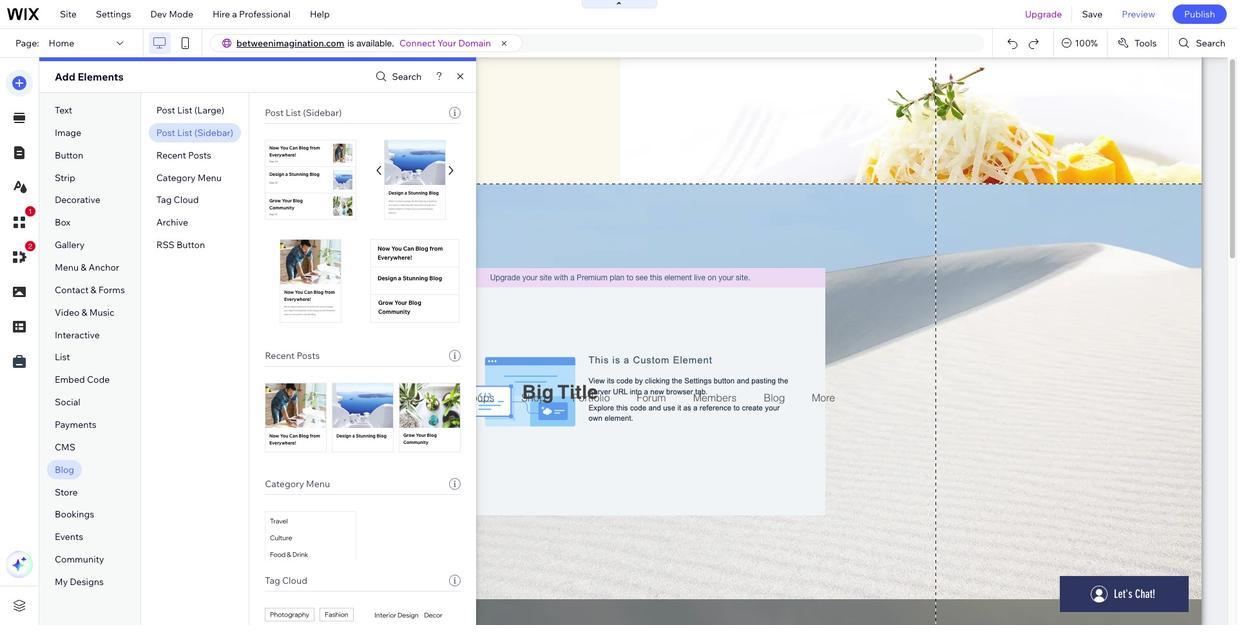 Task type: describe. For each thing, give the bounding box(es) containing it.
add elements
[[55, 70, 124, 83]]

designs
[[70, 576, 104, 588]]

2 horizontal spatial menu
[[306, 478, 330, 490]]

home
[[49, 37, 74, 49]]

help
[[310, 8, 330, 20]]

0 vertical spatial tag
[[156, 194, 172, 206]]

professional
[[239, 8, 291, 20]]

1 horizontal spatial menu
[[198, 172, 222, 183]]

1 vertical spatial menu
[[55, 262, 79, 273]]

1 vertical spatial tag
[[265, 575, 280, 587]]

forms
[[98, 284, 125, 296]]

1 horizontal spatial (sidebar)
[[303, 107, 342, 119]]

payments
[[55, 419, 97, 431]]

preview
[[1122, 8, 1156, 20]]

100%
[[1075, 37, 1098, 49]]

publish button
[[1173, 5, 1227, 24]]

1
[[28, 208, 32, 215]]

0 horizontal spatial search
[[392, 71, 422, 83]]

hire
[[213, 8, 230, 20]]

rss button
[[156, 239, 205, 251]]

connect
[[400, 37, 436, 49]]

& for menu
[[81, 262, 87, 273]]

interactive
[[55, 329, 100, 341]]

embed code
[[55, 374, 110, 386]]

2
[[28, 242, 32, 250]]

social
[[55, 397, 80, 408]]

domain
[[459, 37, 491, 49]]

1 horizontal spatial posts
[[297, 350, 320, 362]]

(large)
[[195, 104, 225, 116]]

0 vertical spatial search
[[1196, 37, 1226, 49]]

menu & anchor
[[55, 262, 119, 273]]

site
[[60, 8, 77, 20]]

community
[[55, 554, 104, 565]]

music
[[89, 307, 114, 318]]

2 button
[[6, 241, 35, 271]]

cms
[[55, 441, 75, 453]]

save button
[[1073, 0, 1113, 28]]

blog
[[55, 464, 74, 476]]

1 vertical spatial recent
[[265, 350, 295, 362]]

& for video
[[82, 307, 87, 318]]

1 horizontal spatial search button
[[1169, 29, 1238, 57]]

0 horizontal spatial category menu
[[156, 172, 222, 183]]

post list (large)
[[156, 104, 225, 116]]

save
[[1082, 8, 1103, 20]]

add
[[55, 70, 75, 83]]

post for text
[[156, 127, 175, 138]]

settings
[[96, 8, 131, 20]]

events
[[55, 531, 83, 543]]

gallery
[[55, 239, 85, 251]]

0 vertical spatial tag cloud
[[156, 194, 199, 206]]

0 horizontal spatial (sidebar)
[[195, 127, 233, 138]]

0 vertical spatial recent
[[156, 149, 186, 161]]

strip
[[55, 172, 75, 183]]

text
[[55, 104, 72, 116]]



Task type: locate. For each thing, give the bounding box(es) containing it.
0 horizontal spatial button
[[55, 149, 83, 161]]

1 horizontal spatial category menu
[[265, 478, 330, 490]]

1 vertical spatial cloud
[[282, 575, 307, 587]]

box
[[55, 217, 70, 228]]

post list (sidebar)
[[265, 107, 342, 119], [156, 127, 233, 138]]

contact
[[55, 284, 89, 296]]

is available. connect your domain
[[348, 37, 491, 49]]

post
[[156, 104, 175, 116], [265, 107, 284, 119], [156, 127, 175, 138]]

0 vertical spatial &
[[81, 262, 87, 273]]

post for add elements
[[156, 104, 175, 116]]

search down publish
[[1196, 37, 1226, 49]]

decorative
[[55, 194, 100, 206]]

1 horizontal spatial recent
[[265, 350, 295, 362]]

& left forms in the top left of the page
[[91, 284, 96, 296]]

1 vertical spatial search button
[[372, 67, 422, 86]]

cloud
[[174, 194, 199, 206], [282, 575, 307, 587]]

0 vertical spatial cloud
[[174, 194, 199, 206]]

image
[[55, 127, 81, 138]]

button right the rss
[[177, 239, 205, 251]]

2 vertical spatial &
[[82, 307, 87, 318]]

category menu
[[156, 172, 222, 183], [265, 478, 330, 490]]

betweenimagination.com
[[237, 37, 344, 49]]

posts
[[188, 149, 211, 161], [297, 350, 320, 362]]

my
[[55, 576, 68, 588]]

search button down connect
[[372, 67, 422, 86]]

1 vertical spatial category
[[265, 478, 304, 490]]

tools
[[1135, 37, 1157, 49]]

1 horizontal spatial recent posts
[[265, 350, 320, 362]]

available.
[[357, 38, 394, 48]]

0 horizontal spatial posts
[[188, 149, 211, 161]]

video & music
[[55, 307, 114, 318]]

0 vertical spatial recent posts
[[156, 149, 211, 161]]

0 horizontal spatial menu
[[55, 262, 79, 273]]

button
[[55, 149, 83, 161], [177, 239, 205, 251]]

button down image
[[55, 149, 83, 161]]

preview button
[[1113, 0, 1165, 28]]

1 vertical spatial button
[[177, 239, 205, 251]]

contact & forms
[[55, 284, 125, 296]]

1 horizontal spatial cloud
[[282, 575, 307, 587]]

0 vertical spatial (sidebar)
[[303, 107, 342, 119]]

anchor
[[89, 262, 119, 273]]

0 vertical spatial category
[[156, 172, 196, 183]]

0 horizontal spatial recent
[[156, 149, 186, 161]]

is
[[348, 38, 354, 48]]

archive
[[156, 217, 188, 228]]

upgrade
[[1025, 8, 1062, 20]]

rss
[[156, 239, 175, 251]]

0 horizontal spatial tag cloud
[[156, 194, 199, 206]]

&
[[81, 262, 87, 273], [91, 284, 96, 296], [82, 307, 87, 318]]

embed
[[55, 374, 85, 386]]

1 horizontal spatial post list (sidebar)
[[265, 107, 342, 119]]

search button down publish button
[[1169, 29, 1238, 57]]

0 vertical spatial button
[[55, 149, 83, 161]]

0 horizontal spatial recent posts
[[156, 149, 211, 161]]

list
[[177, 104, 193, 116], [286, 107, 301, 119], [177, 127, 193, 138], [55, 352, 70, 363]]

1 horizontal spatial search
[[1196, 37, 1226, 49]]

1 vertical spatial (sidebar)
[[195, 127, 233, 138]]

search
[[1196, 37, 1226, 49], [392, 71, 422, 83]]

0 vertical spatial search button
[[1169, 29, 1238, 57]]

& left anchor
[[81, 262, 87, 273]]

hire a professional
[[213, 8, 291, 20]]

(sidebar)
[[303, 107, 342, 119], [195, 127, 233, 138]]

0 vertical spatial post list (sidebar)
[[265, 107, 342, 119]]

100% button
[[1055, 29, 1107, 57]]

0 vertical spatial posts
[[188, 149, 211, 161]]

2 vertical spatial menu
[[306, 478, 330, 490]]

0 horizontal spatial search button
[[372, 67, 422, 86]]

tag
[[156, 194, 172, 206], [265, 575, 280, 587]]

0 horizontal spatial tag
[[156, 194, 172, 206]]

bookings
[[55, 509, 94, 520]]

search down connect
[[392, 71, 422, 83]]

your
[[438, 37, 457, 49]]

0 horizontal spatial category
[[156, 172, 196, 183]]

a
[[232, 8, 237, 20]]

1 vertical spatial post list (sidebar)
[[156, 127, 233, 138]]

search button
[[1169, 29, 1238, 57], [372, 67, 422, 86]]

code
[[87, 374, 110, 386]]

1 vertical spatial search
[[392, 71, 422, 83]]

0 vertical spatial category menu
[[156, 172, 222, 183]]

1 vertical spatial recent posts
[[265, 350, 320, 362]]

0 horizontal spatial post list (sidebar)
[[156, 127, 233, 138]]

0 horizontal spatial cloud
[[174, 194, 199, 206]]

1 horizontal spatial tag
[[265, 575, 280, 587]]

1 vertical spatial tag cloud
[[265, 575, 307, 587]]

mode
[[169, 8, 193, 20]]

tools button
[[1108, 29, 1169, 57]]

store
[[55, 486, 78, 498]]

publish
[[1185, 8, 1216, 20]]

& right video
[[82, 307, 87, 318]]

my designs
[[55, 576, 104, 588]]

0 vertical spatial menu
[[198, 172, 222, 183]]

& for contact
[[91, 284, 96, 296]]

1 vertical spatial category menu
[[265, 478, 330, 490]]

1 horizontal spatial button
[[177, 239, 205, 251]]

recent posts
[[156, 149, 211, 161], [265, 350, 320, 362]]

1 horizontal spatial category
[[265, 478, 304, 490]]

elements
[[78, 70, 124, 83]]

category
[[156, 172, 196, 183], [265, 478, 304, 490]]

menu
[[198, 172, 222, 183], [55, 262, 79, 273], [306, 478, 330, 490]]

1 button
[[6, 206, 35, 236]]

1 horizontal spatial tag cloud
[[265, 575, 307, 587]]

dev mode
[[150, 8, 193, 20]]

tag cloud
[[156, 194, 199, 206], [265, 575, 307, 587]]

video
[[55, 307, 80, 318]]

1 vertical spatial posts
[[297, 350, 320, 362]]

dev
[[150, 8, 167, 20]]

1 vertical spatial &
[[91, 284, 96, 296]]

recent
[[156, 149, 186, 161], [265, 350, 295, 362]]



Task type: vqa. For each thing, say whether or not it's contained in the screenshot.
Search Button to the left
yes



